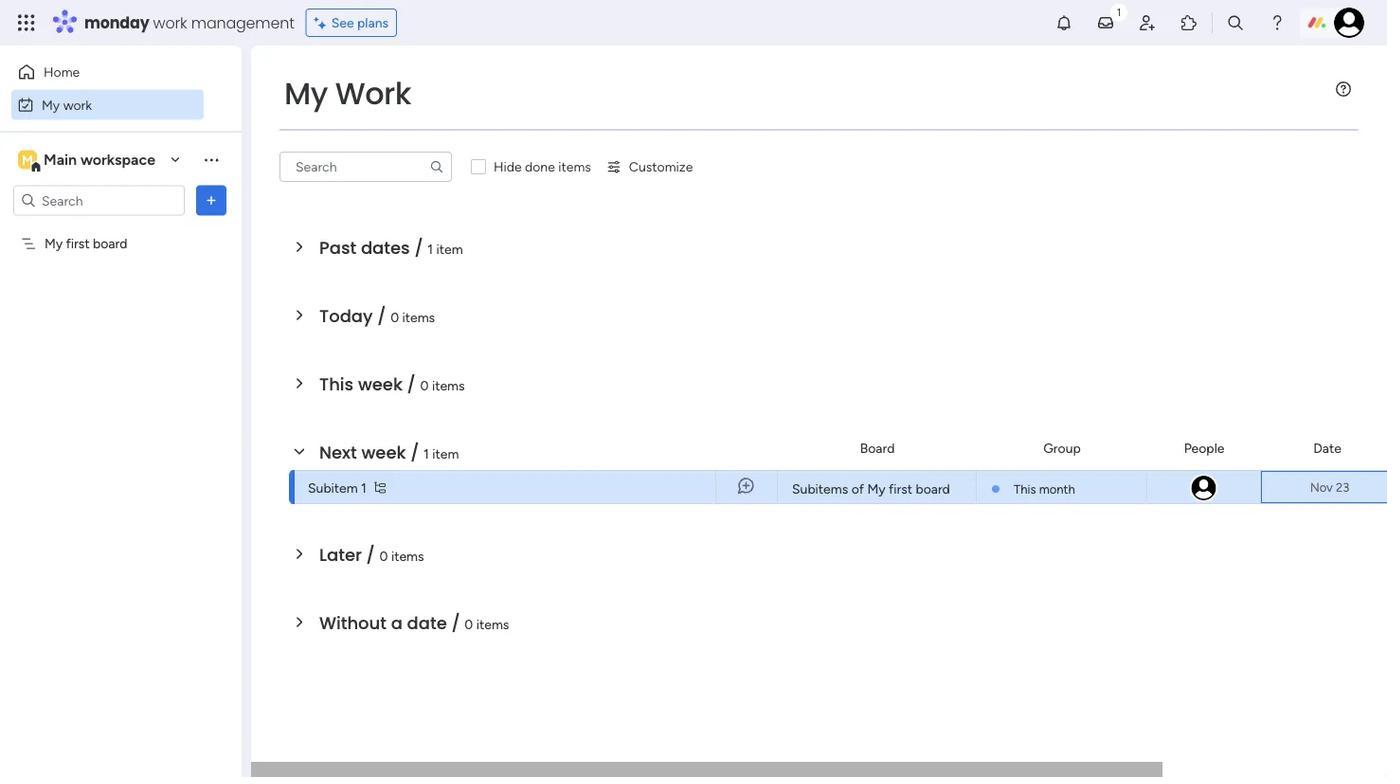 Task type: locate. For each thing, give the bounding box(es) containing it.
work right monday
[[153, 12, 187, 33]]

items inside without a date / 0 items
[[476, 616, 509, 632]]

item right dates on the left
[[436, 241, 463, 257]]

/
[[415, 235, 423, 260], [377, 304, 386, 328], [407, 372, 416, 396], [410, 440, 419, 464], [366, 543, 375, 567], [451, 611, 460, 635]]

first right of
[[889, 481, 913, 497]]

home
[[44, 64, 80, 80]]

0 right later
[[380, 548, 388, 564]]

group
[[1044, 440, 1081, 456]]

first down search in workspace field
[[66, 235, 90, 252]]

dates
[[361, 235, 410, 260]]

1 horizontal spatial first
[[889, 481, 913, 497]]

1 horizontal spatial this
[[1014, 481, 1036, 497]]

my left work
[[284, 72, 328, 115]]

0 inside the later / 0 items
[[380, 548, 388, 564]]

my
[[284, 72, 328, 115], [42, 97, 60, 113], [45, 235, 63, 252], [867, 481, 886, 497]]

this for month
[[1014, 481, 1036, 497]]

date
[[407, 611, 447, 635]]

first inside "link"
[[889, 481, 913, 497]]

0 horizontal spatial this
[[319, 372, 354, 396]]

1 vertical spatial first
[[889, 481, 913, 497]]

1 inside next week / 1 item
[[424, 445, 429, 462]]

1 inside past dates / 1 item
[[428, 241, 433, 257]]

0 vertical spatial first
[[66, 235, 90, 252]]

1 right dates on the left
[[428, 241, 433, 257]]

1 horizontal spatial work
[[153, 12, 187, 33]]

items inside this week / 0 items
[[432, 377, 465, 393]]

monday work management
[[84, 12, 294, 33]]

items right date
[[476, 616, 509, 632]]

1
[[428, 241, 433, 257], [424, 445, 429, 462], [361, 480, 367, 496]]

of
[[852, 481, 864, 497]]

1 vertical spatial this
[[1014, 481, 1036, 497]]

month
[[1039, 481, 1075, 497]]

invite members image
[[1138, 13, 1157, 32]]

my down search in workspace field
[[45, 235, 63, 252]]

board down search in workspace field
[[93, 235, 127, 252]]

my right of
[[867, 481, 886, 497]]

item inside past dates / 1 item
[[436, 241, 463, 257]]

/ right date
[[451, 611, 460, 635]]

item for next week /
[[432, 445, 459, 462]]

week up the v2 subitems open "image"
[[361, 440, 406, 464]]

week for next
[[361, 440, 406, 464]]

my inside list box
[[45, 235, 63, 252]]

item
[[436, 241, 463, 257], [432, 445, 459, 462]]

1 vertical spatial item
[[432, 445, 459, 462]]

subitem
[[308, 480, 358, 496]]

board right of
[[916, 481, 950, 497]]

work inside button
[[63, 97, 92, 113]]

my down 'home'
[[42, 97, 60, 113]]

items up this week / 0 items
[[402, 309, 435, 325]]

first
[[66, 235, 90, 252], [889, 481, 913, 497]]

0 vertical spatial this
[[319, 372, 354, 396]]

Search in workspace field
[[40, 190, 158, 211]]

board
[[93, 235, 127, 252], [916, 481, 950, 497]]

None search field
[[280, 152, 452, 182]]

apps image
[[1180, 13, 1199, 32]]

week down today / 0 items
[[358, 372, 403, 396]]

john smith image
[[1190, 474, 1218, 502]]

done
[[525, 159, 555, 175]]

customize button
[[599, 152, 701, 182]]

0 vertical spatial week
[[358, 372, 403, 396]]

1 left the v2 subitems open "image"
[[361, 480, 367, 496]]

subitems of my first board
[[792, 481, 950, 497]]

0 right date
[[465, 616, 473, 632]]

0 vertical spatial work
[[153, 12, 187, 33]]

this
[[319, 372, 354, 396], [1014, 481, 1036, 497]]

workspace image
[[18, 149, 37, 170]]

my work
[[284, 72, 411, 115]]

0
[[391, 309, 399, 325], [420, 377, 429, 393], [380, 548, 388, 564], [465, 616, 473, 632]]

my inside button
[[42, 97, 60, 113]]

0 inside without a date / 0 items
[[465, 616, 473, 632]]

items right later
[[391, 548, 424, 564]]

1 for past dates /
[[428, 241, 433, 257]]

my inside "link"
[[867, 481, 886, 497]]

work
[[153, 12, 187, 33], [63, 97, 92, 113]]

1 down this week / 0 items
[[424, 445, 429, 462]]

0 vertical spatial item
[[436, 241, 463, 257]]

search image
[[429, 159, 444, 174]]

board inside "link"
[[916, 481, 950, 497]]

items up next week / 1 item
[[432, 377, 465, 393]]

this left month
[[1014, 481, 1036, 497]]

work down 'home'
[[63, 97, 92, 113]]

see plans button
[[306, 9, 397, 37]]

past
[[319, 235, 357, 260]]

0 vertical spatial board
[[93, 235, 127, 252]]

1 vertical spatial 1
[[424, 445, 429, 462]]

subitems of my first board link
[[789, 471, 965, 505]]

this up 'next'
[[319, 372, 354, 396]]

past dates / 1 item
[[319, 235, 463, 260]]

work for monday
[[153, 12, 187, 33]]

nov
[[1310, 480, 1333, 495]]

/ right dates on the left
[[415, 235, 423, 260]]

my work button
[[11, 90, 204, 120]]

customize
[[629, 159, 693, 175]]

item inside next week / 1 item
[[432, 445, 459, 462]]

0 right "today"
[[391, 309, 399, 325]]

0 horizontal spatial first
[[66, 235, 90, 252]]

0 horizontal spatial work
[[63, 97, 92, 113]]

1 vertical spatial week
[[361, 440, 406, 464]]

week
[[358, 372, 403, 396], [361, 440, 406, 464]]

0 horizontal spatial board
[[93, 235, 127, 252]]

item down this week / 0 items
[[432, 445, 459, 462]]

1 image
[[1111, 1, 1128, 22]]

0 up next week / 1 item
[[420, 377, 429, 393]]

1 vertical spatial work
[[63, 97, 92, 113]]

items
[[558, 159, 591, 175], [402, 309, 435, 325], [432, 377, 465, 393], [391, 548, 424, 564], [476, 616, 509, 632]]

0 inside this week / 0 items
[[420, 377, 429, 393]]

/ up next week / 1 item
[[407, 372, 416, 396]]

1 vertical spatial board
[[916, 481, 950, 497]]

this month
[[1014, 481, 1075, 497]]

items inside the later / 0 items
[[391, 548, 424, 564]]

today / 0 items
[[319, 304, 435, 328]]

option
[[0, 226, 242, 230]]

menu image
[[1336, 81, 1351, 97]]

1 horizontal spatial board
[[916, 481, 950, 497]]

john smith image
[[1334, 8, 1365, 38]]

work for my
[[63, 97, 92, 113]]

0 vertical spatial 1
[[428, 241, 433, 257]]



Task type: vqa. For each thing, say whether or not it's contained in the screenshot.
: to the bottom
no



Task type: describe. For each thing, give the bounding box(es) containing it.
2 vertical spatial 1
[[361, 480, 367, 496]]

people
[[1184, 440, 1225, 456]]

a
[[391, 611, 403, 635]]

without
[[319, 611, 387, 635]]

hide
[[494, 159, 522, 175]]

board
[[860, 440, 895, 456]]

/ right later
[[366, 543, 375, 567]]

first inside list box
[[66, 235, 90, 252]]

items inside today / 0 items
[[402, 309, 435, 325]]

help image
[[1268, 13, 1287, 32]]

/ right "today"
[[377, 304, 386, 328]]

later
[[319, 543, 362, 567]]

options image
[[202, 191, 221, 210]]

my for my first board
[[45, 235, 63, 252]]

notifications image
[[1055, 13, 1074, 32]]

management
[[191, 12, 294, 33]]

my for my work
[[284, 72, 328, 115]]

inbox image
[[1096, 13, 1115, 32]]

items right the done
[[558, 159, 591, 175]]

my work
[[42, 97, 92, 113]]

this for week
[[319, 372, 354, 396]]

m
[[22, 152, 33, 168]]

my first board
[[45, 235, 127, 252]]

1 for next week /
[[424, 445, 429, 462]]

main
[[44, 151, 77, 169]]

23
[[1336, 480, 1350, 495]]

workspace
[[80, 151, 155, 169]]

work
[[335, 72, 411, 115]]

item for past dates /
[[436, 241, 463, 257]]

today
[[319, 304, 373, 328]]

see
[[331, 15, 354, 31]]

next week / 1 item
[[319, 440, 459, 464]]

this week / 0 items
[[319, 372, 465, 396]]

later / 0 items
[[319, 543, 424, 567]]

week for this
[[358, 372, 403, 396]]

main workspace
[[44, 151, 155, 169]]

workspace options image
[[202, 150, 221, 169]]

/ down this week / 0 items
[[410, 440, 419, 464]]

plans
[[357, 15, 389, 31]]

select product image
[[17, 13, 36, 32]]

board inside list box
[[93, 235, 127, 252]]

nov 23
[[1310, 480, 1350, 495]]

home button
[[11, 57, 204, 87]]

0 inside today / 0 items
[[391, 309, 399, 325]]

Filter dashboard by text search field
[[280, 152, 452, 182]]

see plans
[[331, 15, 389, 31]]

workspace selection element
[[18, 148, 158, 173]]

v2 subitems open image
[[374, 481, 386, 493]]

hide done items
[[494, 159, 591, 175]]

next
[[319, 440, 357, 464]]

search everything image
[[1226, 13, 1245, 32]]

subitems
[[792, 481, 848, 497]]

date
[[1314, 440, 1342, 456]]

my for my work
[[42, 97, 60, 113]]

subitem 1
[[308, 480, 367, 496]]

my first board list box
[[0, 224, 242, 516]]

monday
[[84, 12, 149, 33]]

without a date / 0 items
[[319, 611, 509, 635]]



